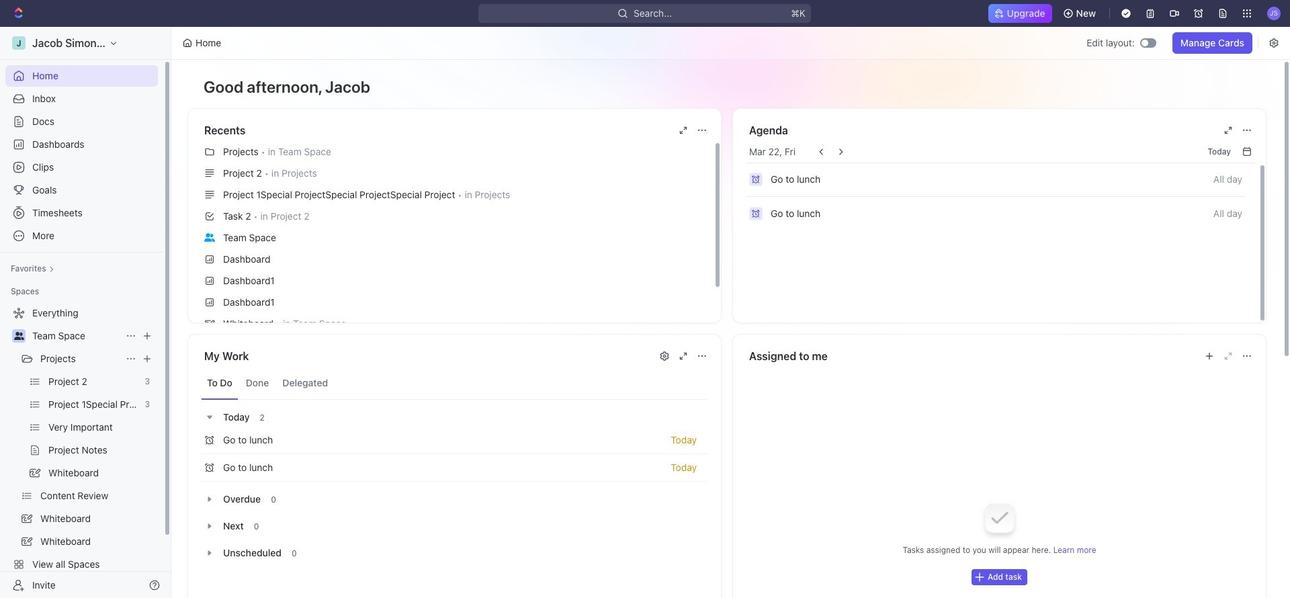 Task type: locate. For each thing, give the bounding box(es) containing it.
tree
[[5, 302, 158, 598]]

0 horizontal spatial user group image
[[14, 332, 24, 340]]

sidebar navigation
[[0, 27, 174, 598]]

jacob simon's workspace, , element
[[12, 36, 26, 50]]

0 vertical spatial user group image
[[204, 233, 215, 242]]

user group image inside sidebar navigation
[[14, 332, 24, 340]]

1 vertical spatial user group image
[[14, 332, 24, 340]]

user group image
[[204, 233, 215, 242], [14, 332, 24, 340]]

tab list
[[202, 367, 708, 400]]

1 horizontal spatial user group image
[[204, 233, 215, 242]]

tree inside sidebar navigation
[[5, 302, 158, 598]]



Task type: vqa. For each thing, say whether or not it's contained in the screenshot.
the left PROJECT 2 'link'
no



